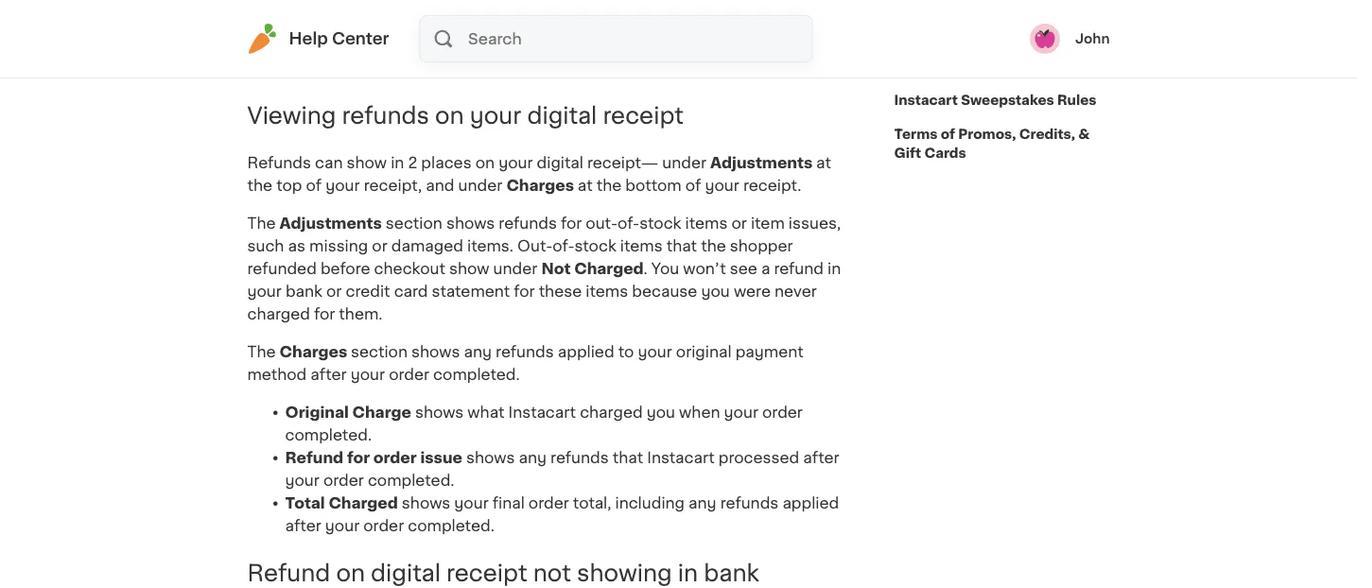 Task type: describe. For each thing, give the bounding box(es) containing it.
store
[[480, 38, 519, 53]]

promos,
[[959, 128, 1017, 141]]

refund on digital receipt not showing in bank
[[247, 562, 760, 588]]

. you won't see a refund in your bank or credit card statement for these items because you were never charged for them.
[[247, 261, 841, 322]]

order up list
[[397, 0, 437, 8]]

you
[[652, 261, 680, 276]]

help
[[289, 31, 328, 47]]

total
[[285, 496, 325, 511]]

completed. inside shows what instacart charged you when your order completed.
[[285, 428, 372, 443]]

that inside section shows refunds for out-of-stock items or item issues, such as missing or damaged items. out-of-stock items that the shopper refunded before checkout show under
[[667, 239, 697, 254]]

not charged
[[542, 261, 644, 276]]

out-
[[586, 216, 618, 231]]

order left issue
[[374, 451, 417, 466]]

order down from
[[610, 15, 651, 31]]

of inside at the top of your receipt, and under
[[306, 178, 322, 193]]

your left original at the bottom of page
[[638, 345, 673, 360]]

including inside shows your final order total, including any refunds applied after your order completed.
[[615, 496, 685, 511]]

show inside section shows refunds for out-of-stock items or item issues, such as missing or damaged items. out-of-stock items that the shopper refunded before checkout show under
[[449, 261, 490, 276]]

stores.
[[389, 61, 441, 76]]

top
[[276, 178, 302, 193]]

1 vertical spatial at
[[578, 178, 593, 193]]

view
[[322, 38, 360, 53]]

payment
[[736, 345, 804, 360]]

on right places
[[476, 155, 495, 170]]

account
[[973, 60, 1033, 73]]

bank inside refund on digital receipt not showing in bank
[[704, 562, 760, 585]]

snap
[[1006, 26, 1045, 39]]

gift
[[895, 147, 922, 160]]

receipt inside refund on digital receipt not showing in bank
[[447, 562, 528, 585]]

any inside on any store tab will display a receipt for the complete order, including all stores.
[[448, 38, 476, 53]]

including inside on any store tab will display a receipt for the complete order, including all stores.
[[295, 61, 365, 76]]

viewing refunds on your digital receipt
[[247, 104, 684, 127]]

0 vertical spatial show
[[347, 155, 387, 170]]

details
[[655, 15, 705, 31]]

order inside shows any refunds that instacart processed after your order completed.
[[324, 473, 364, 488]]

charges at the bottom of your receipt.
[[507, 178, 806, 193]]

instacart sweepstakes rules link
[[895, 83, 1097, 117]]

original
[[285, 405, 349, 420]]

order down shows any refunds that instacart processed after your order completed.
[[529, 496, 569, 511]]

multiple
[[627, 0, 688, 8]]

refund for refund on digital receipt not showing in bank
[[247, 562, 330, 585]]

selecting
[[247, 38, 318, 53]]

were
[[734, 284, 771, 299]]

refunds inside shows your final order total, including any refunds applied after your order completed.
[[721, 496, 779, 511]]

section shows refunds for out-of-stock items or item issues, such as missing or damaged items. out-of-stock items that the shopper refunded before checkout show under
[[247, 216, 841, 276]]

shows any refunds that instacart processed after your order completed.
[[285, 451, 840, 488]]

tab inside on any store tab will display a receipt for the complete order, including all stores.
[[523, 38, 548, 53]]

a inside on any store tab will display a receipt for the complete order, including all stores.
[[639, 38, 648, 53]]

credits,
[[1020, 128, 1076, 141]]

please
[[247, 0, 298, 8]]

your inside at the top of your receipt, and under
[[326, 178, 360, 193]]

or inside '. you won't see a refund in your bank or credit card statement for these items because you were never charged for them.'
[[326, 284, 342, 299]]

processed
[[719, 451, 800, 466]]

1 horizontal spatial of-
[[618, 216, 640, 231]]

the for section shows any refunds applied to your original payment method after your order completed.
[[247, 345, 276, 360]]

1 horizontal spatial or
[[372, 239, 388, 254]]

item
[[751, 216, 785, 231]]

items inside please note: if your order contains deliveries from multiple stores, you'll see each store's items list displayed as a tab on the order details page. however, selecting
[[344, 15, 387, 31]]

instacart sweepstakes rules
[[895, 94, 1097, 107]]

final
[[493, 496, 525, 511]]

after inside section shows any refunds applied to your original payment method after your order completed.
[[311, 367, 347, 382]]

displayed
[[417, 15, 491, 31]]

you'll
[[748, 0, 789, 8]]

contains
[[441, 0, 507, 8]]

damaged
[[392, 239, 464, 254]]

original
[[676, 345, 732, 360]]

when
[[679, 405, 721, 420]]

for left these
[[514, 284, 535, 299]]

in for your
[[828, 261, 841, 276]]

completed. inside section shows any refunds applied to your original payment method after your order completed.
[[433, 367, 520, 382]]

on inside refund on digital receipt not showing in bank
[[336, 562, 365, 585]]

under inside at the top of your receipt, and under
[[458, 178, 503, 193]]

method
[[247, 367, 307, 382]]

center
[[332, 31, 389, 47]]

john
[[1076, 32, 1110, 45]]

on inside please note: if your order contains deliveries from multiple stores, you'll see each store's items list displayed as a tab on the order details page. however, selecting
[[558, 15, 577, 31]]

in for bank
[[678, 562, 698, 585]]

that inside shows any refunds that instacart processed after your order completed.
[[613, 451, 644, 466]]

digital inside refund on digital receipt not showing in bank
[[371, 562, 441, 585]]

section for charges
[[351, 345, 408, 360]]

statement
[[432, 284, 510, 299]]

help center
[[289, 31, 389, 47]]

such
[[247, 239, 284, 254]]

card
[[394, 284, 428, 299]]

sweepstakes
[[962, 94, 1055, 107]]

as inside section shows refunds for out-of-stock items or item issues, such as missing or damaged items. out-of-stock items that the shopper refunded before checkout show under
[[288, 239, 306, 254]]

cards
[[925, 147, 967, 160]]

shows for original charge
[[415, 405, 464, 420]]

complete
[[763, 38, 836, 53]]

your inside shows what instacart charged you when your order completed.
[[724, 405, 759, 420]]

shows for total charged
[[402, 496, 451, 511]]

total,
[[573, 496, 612, 511]]

the for section shows refunds for out-of-stock items or item issues, such as missing or damaged items. out-of-stock items that the shopper refunded before checkout show under
[[247, 216, 276, 231]]

terms of promos, credits, & gift cards link
[[895, 117, 1110, 170]]

charged for not charged
[[575, 261, 644, 276]]

the charges
[[247, 345, 351, 360]]

see inside please note: if your order contains deliveries from multiple stores, you'll see each store's items list displayed as a tab on the order details page. however, selecting
[[793, 0, 821, 8]]

any inside section shows any refunds applied to your original payment method after your order completed.
[[464, 345, 492, 360]]

any inside shows your final order total, including any refunds applied after your order completed.
[[689, 496, 717, 511]]

your up refunds can show in 2 places on your digital receipt— under adjustments
[[470, 104, 522, 127]]

and inside at the top of your receipt, and under
[[426, 178, 455, 193]]

profile and account settings link
[[895, 49, 1095, 83]]

your left "receipt."
[[705, 178, 740, 193]]

refund for order issue
[[285, 451, 463, 466]]

the down 'receipt—'
[[597, 178, 622, 193]]

can
[[315, 155, 343, 170]]

these
[[539, 284, 582, 299]]

see inside '. you won't see a refund in your bank or credit card statement for these items because you were never charged for them.'
[[730, 261, 758, 276]]

issues,
[[789, 216, 841, 231]]

original charge
[[285, 405, 411, 420]]

under inside section shows refunds for out-of-stock items or item issues, such as missing or damaged items. out-of-stock items that the shopper refunded before checkout show under
[[494, 261, 538, 276]]

what
[[468, 405, 505, 420]]

1 horizontal spatial of
[[686, 178, 702, 193]]

receipt down list
[[364, 38, 421, 53]]

0 vertical spatial instacart
[[895, 94, 958, 107]]

1 vertical spatial digital
[[537, 155, 584, 170]]

display
[[580, 38, 635, 53]]

items up won't
[[686, 216, 728, 231]]

receipt.
[[744, 178, 802, 193]]

refunds down all
[[342, 104, 430, 127]]

showing
[[577, 562, 673, 585]]

at the top of your receipt, and under
[[247, 155, 832, 193]]

the inside please note: if your order contains deliveries from multiple stores, you'll see each store's items list displayed as a tab on the order details page. however, selecting
[[581, 15, 606, 31]]

shows what instacart charged you when your order completed.
[[285, 405, 803, 443]]

profile
[[895, 60, 941, 73]]

refunds
[[247, 155, 311, 170]]

view receipt
[[322, 38, 421, 53]]

help center link
[[247, 24, 389, 54]]

deliveries
[[511, 0, 583, 8]]

order,
[[247, 61, 291, 76]]

&
[[1079, 128, 1090, 141]]

before
[[321, 261, 370, 276]]

you inside shows what instacart charged you when your order completed.
[[647, 405, 676, 420]]

stores,
[[692, 0, 744, 8]]

page.
[[709, 15, 752, 31]]

please note: if your order contains deliveries from multiple stores, you'll see each store's items list displayed as a tab on the order details page. however, selecting
[[247, 0, 826, 53]]

0 horizontal spatial in
[[391, 155, 404, 170]]

1 horizontal spatial adjustments
[[711, 155, 813, 170]]

0 vertical spatial digital
[[527, 104, 597, 127]]

shopper
[[730, 239, 794, 254]]

your up charge
[[351, 367, 385, 382]]

instacart image
[[247, 24, 278, 54]]

because
[[632, 284, 698, 299]]

receipt up 'receipt—'
[[603, 104, 684, 127]]

issue
[[420, 451, 463, 466]]

not
[[542, 261, 571, 276]]



Task type: vqa. For each thing, say whether or not it's contained in the screenshot.
the middle in
yes



Task type: locate. For each thing, give the bounding box(es) containing it.
not
[[533, 562, 571, 585]]

completed. inside shows any refunds that instacart processed after your order completed.
[[368, 473, 455, 488]]

1 horizontal spatial stock
[[640, 216, 682, 231]]

applied down processed
[[783, 496, 839, 511]]

after inside shows any refunds that instacart processed after your order completed.
[[804, 451, 840, 466]]

that up shows your final order total, including any refunds applied after your order completed.
[[613, 451, 644, 466]]

on down the displayed
[[425, 38, 444, 53]]

settings
[[1036, 60, 1095, 73]]

applied inside section shows any refunds applied to your original payment method after your order completed.
[[558, 345, 615, 360]]

the left top
[[247, 178, 273, 193]]

or
[[732, 216, 747, 231], [372, 239, 388, 254], [326, 284, 342, 299]]

receipt
[[364, 38, 421, 53], [652, 38, 706, 53], [603, 104, 684, 127], [447, 562, 528, 585]]

show up receipt,
[[347, 155, 387, 170]]

receipt,
[[364, 178, 422, 193]]

0 vertical spatial see
[[793, 0, 821, 8]]

0 vertical spatial after
[[311, 367, 347, 382]]

0 horizontal spatial or
[[326, 284, 342, 299]]

1 horizontal spatial at
[[817, 155, 832, 170]]

stock down the charges at the bottom of your receipt.
[[640, 216, 682, 231]]

that up 'you' at the top
[[667, 239, 697, 254]]

charges down refunds can show in 2 places on your digital receipt— under adjustments
[[507, 178, 574, 193]]

0 horizontal spatial of
[[306, 178, 322, 193]]

you
[[702, 284, 730, 299], [647, 405, 676, 420]]

order
[[397, 0, 437, 8], [610, 15, 651, 31], [389, 367, 430, 382], [763, 405, 803, 420], [374, 451, 417, 466], [324, 473, 364, 488], [529, 496, 569, 511], [364, 519, 404, 534]]

shows inside section shows any refunds applied to your original payment method after your order completed.
[[412, 345, 460, 360]]

shows inside section shows refunds for out-of-stock items or item issues, such as missing or damaged items. out-of-stock items that the shopper refunded before checkout show under
[[447, 216, 495, 231]]

show
[[347, 155, 387, 170], [449, 261, 490, 276]]

items down not charged
[[586, 284, 628, 299]]

items.
[[467, 239, 514, 254]]

2 horizontal spatial in
[[828, 261, 841, 276]]

1 vertical spatial including
[[615, 496, 685, 511]]

including right total,
[[615, 496, 685, 511]]

Search search field
[[467, 16, 812, 62]]

of- up not
[[553, 239, 575, 254]]

0 vertical spatial a
[[516, 15, 525, 31]]

1 horizontal spatial charged
[[580, 405, 643, 420]]

0 horizontal spatial that
[[613, 451, 644, 466]]

1 horizontal spatial you
[[702, 284, 730, 299]]

items
[[344, 15, 387, 31], [686, 216, 728, 231], [621, 239, 663, 254], [586, 284, 628, 299]]

section shows any refunds applied to your original payment method after your order completed.
[[247, 345, 804, 382]]

0 vertical spatial tab
[[529, 15, 554, 31]]

1 vertical spatial charged
[[580, 405, 643, 420]]

shows
[[447, 216, 495, 231], [412, 345, 460, 360], [415, 405, 464, 420], [467, 451, 515, 466], [402, 496, 451, 511]]

any down the when
[[689, 496, 717, 511]]

you down won't
[[702, 284, 730, 299]]

shows up issue
[[415, 405, 464, 420]]

1 horizontal spatial that
[[667, 239, 697, 254]]

order up processed
[[763, 405, 803, 420]]

1 horizontal spatial a
[[639, 38, 648, 53]]

on up places
[[435, 104, 464, 127]]

in
[[391, 155, 404, 170], [828, 261, 841, 276], [678, 562, 698, 585]]

2 horizontal spatial instacart
[[895, 94, 958, 107]]

0 horizontal spatial see
[[730, 261, 758, 276]]

of inside the terms of promos, credits, & gift cards
[[941, 128, 956, 141]]

after
[[311, 367, 347, 382], [804, 451, 840, 466], [285, 519, 321, 534]]

adjustments up "receipt."
[[711, 155, 813, 170]]

refunds inside section shows any refunds applied to your original payment method after your order completed.
[[496, 345, 554, 360]]

as inside please note: if your order contains deliveries from multiple stores, you'll see each store's items list displayed as a tab on the order details page. however, selecting
[[495, 15, 513, 31]]

2 horizontal spatial or
[[732, 216, 747, 231]]

a down shopper
[[762, 261, 771, 276]]

2 horizontal spatial of
[[941, 128, 956, 141]]

section inside section shows refunds for out-of-stock items or item issues, such as missing or damaged items. out-of-stock items that the shopper refunded before checkout show under
[[386, 216, 443, 231]]

after right processed
[[804, 451, 840, 466]]

1 vertical spatial adjustments
[[280, 216, 382, 231]]

shows for refund for order issue
[[467, 451, 515, 466]]

for inside section shows refunds for out-of-stock items or item issues, such as missing or damaged items. out-of-stock items that the shopper refunded before checkout show under
[[561, 216, 582, 231]]

charged down out-
[[575, 261, 644, 276]]

refunded
[[247, 261, 317, 276]]

charged for total charged
[[329, 496, 398, 511]]

refund inside refund on digital receipt not showing in bank
[[247, 562, 330, 585]]

to inside section shows any refunds applied to your original payment method after your order completed.
[[619, 345, 634, 360]]

completed. inside shows your final order total, including any refunds applied after your order completed.
[[408, 519, 495, 534]]

each
[[247, 15, 285, 31]]

1 vertical spatial bank
[[704, 562, 760, 585]]

store's
[[289, 15, 340, 31]]

under down out-
[[494, 261, 538, 276]]

0 horizontal spatial charged
[[329, 496, 398, 511]]

in inside refund on digital receipt not showing in bank
[[678, 562, 698, 585]]

items inside '. you won't see a refund in your bank or credit card statement for these items because you were never charged for them.'
[[586, 284, 628, 299]]

refunds down '. you won't see a refund in your bank or credit card statement for these items because you were never charged for them.'
[[496, 345, 554, 360]]

1 vertical spatial stock
[[575, 239, 617, 254]]

out-
[[518, 239, 553, 254]]

your down 'can'
[[326, 178, 360, 193]]

tab down deliveries
[[529, 15, 554, 31]]

applied down these
[[558, 345, 615, 360]]

0 vertical spatial that
[[667, 239, 697, 254]]

order up "total charged"
[[324, 473, 364, 488]]

2 vertical spatial instacart
[[647, 451, 715, 466]]

the up such
[[247, 216, 276, 231]]

1 vertical spatial or
[[372, 239, 388, 254]]

places
[[421, 155, 472, 170]]

1 vertical spatial under
[[458, 178, 503, 193]]

refunds up total,
[[551, 451, 609, 466]]

instacart down section shows any refunds applied to your original payment method after your order completed.
[[509, 405, 576, 420]]

0 vertical spatial charged
[[575, 261, 644, 276]]

0 horizontal spatial and
[[426, 178, 455, 193]]

0 vertical spatial to
[[929, 26, 944, 39]]

to down because
[[619, 345, 634, 360]]

see up however,
[[793, 0, 821, 8]]

for down original charge
[[347, 451, 370, 466]]

of up cards
[[941, 128, 956, 141]]

a inside please note: if your order contains deliveries from multiple stores, you'll see each store's items list displayed as a tab on the order details page. however, selecting
[[516, 15, 525, 31]]

instacart down profile
[[895, 94, 958, 107]]

including
[[295, 61, 365, 76], [615, 496, 685, 511]]

of- down bottom
[[618, 216, 640, 231]]

refunds down processed
[[721, 496, 779, 511]]

shows down issue
[[402, 496, 451, 511]]

under down places
[[458, 178, 503, 193]]

you inside '. you won't see a refund in your bank or credit card statement for these items because you were never charged for them.'
[[702, 284, 730, 299]]

charge
[[352, 405, 411, 420]]

2 vertical spatial under
[[494, 261, 538, 276]]

1 vertical spatial refund
[[247, 562, 330, 585]]

instacart
[[895, 94, 958, 107], [509, 405, 576, 420], [647, 451, 715, 466]]

in inside '. you won't see a refund in your bank or credit card statement for these items because you were never charged for them.'
[[828, 261, 841, 276]]

0 vertical spatial of-
[[618, 216, 640, 231]]

list
[[390, 15, 413, 31]]

a
[[516, 15, 525, 31], [639, 38, 648, 53], [762, 261, 771, 276]]

1 horizontal spatial including
[[615, 496, 685, 511]]

your up total
[[285, 473, 320, 488]]

0 horizontal spatial of-
[[553, 239, 575, 254]]

0 vertical spatial charges
[[507, 178, 574, 193]]

2 vertical spatial digital
[[371, 562, 441, 585]]

for
[[710, 38, 731, 53], [561, 216, 582, 231], [514, 284, 535, 299], [314, 307, 335, 322], [347, 451, 370, 466]]

1 horizontal spatial in
[[678, 562, 698, 585]]

1 horizontal spatial and
[[944, 60, 970, 73]]

1 vertical spatial applied
[[783, 496, 839, 511]]

for left them.
[[314, 307, 335, 322]]

shows inside shows what instacart charged you when your order completed.
[[415, 405, 464, 420]]

a up store
[[516, 15, 525, 31]]

refunds inside section shows refunds for out-of-stock items or item issues, such as missing or damaged items. out-of-stock items that the shopper refunded before checkout show under
[[499, 216, 557, 231]]

on up will
[[558, 15, 577, 31]]

2 vertical spatial or
[[326, 284, 342, 299]]

0 vertical spatial at
[[817, 155, 832, 170]]

0 horizontal spatial including
[[295, 61, 365, 76]]

any inside shows any refunds that instacart processed after your order completed.
[[519, 451, 547, 466]]

0 horizontal spatial applied
[[558, 345, 615, 360]]

a inside '. you won't see a refund in your bank or credit card statement for these items because you were never charged for them.'
[[762, 261, 771, 276]]

1 vertical spatial instacart
[[509, 405, 576, 420]]

charged
[[247, 307, 310, 322], [580, 405, 643, 420]]

1 horizontal spatial charged
[[575, 261, 644, 276]]

or up checkout
[[372, 239, 388, 254]]

to inside how to use ebt snap link
[[929, 26, 944, 39]]

charged inside shows what instacart charged you when your order completed.
[[580, 405, 643, 420]]

as up refunded
[[288, 239, 306, 254]]

a right display
[[639, 38, 648, 53]]

refunds inside shows any refunds that instacart processed after your order completed.
[[551, 451, 609, 466]]

1 horizontal spatial show
[[449, 261, 490, 276]]

how
[[895, 26, 926, 39]]

1 vertical spatial show
[[449, 261, 490, 276]]

completed. down final
[[408, 519, 495, 534]]

that
[[667, 239, 697, 254], [613, 451, 644, 466]]

charges up method
[[280, 345, 347, 360]]

0 vertical spatial bank
[[286, 284, 323, 299]]

1 horizontal spatial applied
[[783, 496, 839, 511]]

0 vertical spatial including
[[295, 61, 365, 76]]

shows down what
[[467, 451, 515, 466]]

charged up shows any refunds that instacart processed after your order completed.
[[580, 405, 643, 420]]

completed. up what
[[433, 367, 520, 382]]

will
[[552, 38, 576, 53]]

your down viewing refunds on your digital receipt
[[499, 155, 533, 170]]

1 vertical spatial to
[[619, 345, 634, 360]]

refund down original
[[285, 451, 344, 466]]

receipt inside on any store tab will display a receipt for the complete order, including all stores.
[[652, 38, 706, 53]]

charges
[[507, 178, 574, 193], [280, 345, 347, 360]]

0 vertical spatial stock
[[640, 216, 682, 231]]

order inside section shows any refunds applied to your original payment method after your order completed.
[[389, 367, 430, 382]]

1 the from the top
[[247, 216, 276, 231]]

your inside please note: if your order contains deliveries from multiple stores, you'll see each store's items list displayed as a tab on the order details page. however, selecting
[[358, 0, 393, 8]]

section for adjustments
[[386, 216, 443, 231]]

1 horizontal spatial as
[[495, 15, 513, 31]]

after down the charges
[[311, 367, 347, 382]]

user avatar image
[[1030, 24, 1061, 54]]

1 vertical spatial see
[[730, 261, 758, 276]]

0 vertical spatial applied
[[558, 345, 615, 360]]

refund down total
[[247, 562, 330, 585]]

1 vertical spatial the
[[247, 345, 276, 360]]

from
[[587, 0, 623, 8]]

for inside on any store tab will display a receipt for the complete order, including all stores.
[[710, 38, 731, 53]]

use
[[947, 26, 972, 39]]

0 vertical spatial you
[[702, 284, 730, 299]]

for down page.
[[710, 38, 731, 53]]

on inside on any store tab will display a receipt for the complete order, including all stores.
[[425, 38, 444, 53]]

charged up the charges
[[247, 307, 310, 322]]

0 vertical spatial section
[[386, 216, 443, 231]]

your down refunded
[[247, 284, 282, 299]]

0 vertical spatial charged
[[247, 307, 310, 322]]

2 vertical spatial a
[[762, 261, 771, 276]]

1 horizontal spatial see
[[793, 0, 821, 8]]

0 vertical spatial adjustments
[[711, 155, 813, 170]]

checkout
[[374, 261, 446, 276]]

0 vertical spatial and
[[944, 60, 970, 73]]

items up .
[[621, 239, 663, 254]]

stock up not charged
[[575, 239, 617, 254]]

2 horizontal spatial a
[[762, 261, 771, 276]]

0 horizontal spatial charged
[[247, 307, 310, 322]]

refund for refund for order issue
[[285, 451, 344, 466]]

1 vertical spatial charges
[[280, 345, 347, 360]]

the down page.
[[734, 38, 760, 53]]

after down total
[[285, 519, 321, 534]]

0 vertical spatial under
[[663, 155, 707, 170]]

1 vertical spatial as
[[288, 239, 306, 254]]

rules
[[1058, 94, 1097, 107]]

of right bottom
[[686, 178, 702, 193]]

order down "total charged"
[[364, 519, 404, 534]]

1 horizontal spatial instacart
[[647, 451, 715, 466]]

tab left will
[[523, 38, 548, 53]]

bank inside '. you won't see a refund in your bank or credit card statement for these items because you were never charged for them.'
[[286, 284, 323, 299]]

refund
[[285, 451, 344, 466], [247, 562, 330, 585]]

1 horizontal spatial to
[[929, 26, 944, 39]]

order inside shows what instacart charged you when your order completed.
[[763, 405, 803, 420]]

0 horizontal spatial show
[[347, 155, 387, 170]]

1 vertical spatial section
[[351, 345, 408, 360]]

instacart inside shows what instacart charged you when your order completed.
[[509, 405, 576, 420]]

section up "damaged"
[[386, 216, 443, 231]]

show up statement
[[449, 261, 490, 276]]

1 vertical spatial a
[[639, 38, 648, 53]]

charged down refund for order issue
[[329, 496, 398, 511]]

the adjustments
[[247, 216, 382, 231]]

your right the when
[[724, 405, 759, 420]]

tab
[[529, 15, 554, 31], [523, 38, 548, 53]]

how to use ebt snap
[[895, 26, 1045, 39]]

2 vertical spatial in
[[678, 562, 698, 585]]

the down from
[[581, 15, 606, 31]]

your right if
[[358, 0, 393, 8]]

however,
[[756, 15, 826, 31]]

after inside shows your final order total, including any refunds applied after your order completed.
[[285, 519, 321, 534]]

1 vertical spatial you
[[647, 405, 676, 420]]

credit
[[346, 284, 390, 299]]

any down the displayed
[[448, 38, 476, 53]]

under
[[663, 155, 707, 170], [458, 178, 503, 193], [494, 261, 538, 276]]

and down use at the top
[[944, 60, 970, 73]]

1 vertical spatial and
[[426, 178, 455, 193]]

won't
[[684, 261, 726, 276]]

0 horizontal spatial at
[[578, 178, 593, 193]]

bottom
[[626, 178, 682, 193]]

and down places
[[426, 178, 455, 193]]

applied
[[558, 345, 615, 360], [783, 496, 839, 511]]

your inside '. you won't see a refund in your bank or credit card statement for these items because you were never charged for them.'
[[247, 284, 282, 299]]

your
[[358, 0, 393, 8], [470, 104, 522, 127], [499, 155, 533, 170], [326, 178, 360, 193], [705, 178, 740, 193], [247, 284, 282, 299], [638, 345, 673, 360], [351, 367, 385, 382], [724, 405, 759, 420], [285, 473, 320, 488], [454, 496, 489, 511], [325, 519, 360, 534]]

instacart down the when
[[647, 451, 715, 466]]

at inside at the top of your receipt, and under
[[817, 155, 832, 170]]

on down "total charged"
[[336, 562, 365, 585]]

section inside section shows any refunds applied to your original payment method after your order completed.
[[351, 345, 408, 360]]

receipt down details
[[652, 38, 706, 53]]

your left final
[[454, 496, 489, 511]]

all
[[368, 61, 385, 76]]

receipt left not on the bottom left
[[447, 562, 528, 585]]

the
[[247, 216, 276, 231], [247, 345, 276, 360]]

0 horizontal spatial adjustments
[[280, 216, 382, 231]]

on any store tab will display a receipt for the complete order, including all stores.
[[247, 38, 836, 76]]

1 vertical spatial that
[[613, 451, 644, 466]]

as up store
[[495, 15, 513, 31]]

john link
[[1030, 24, 1110, 54]]

you left the when
[[647, 405, 676, 420]]

adjustments up missing
[[280, 216, 382, 231]]

1 vertical spatial charged
[[329, 496, 398, 511]]

to left use at the top
[[929, 26, 944, 39]]

how to use ebt snap link
[[895, 15, 1045, 49]]

0 vertical spatial the
[[247, 216, 276, 231]]

1 horizontal spatial charges
[[507, 178, 574, 193]]

the inside at the top of your receipt, and under
[[247, 178, 273, 193]]

shows inside shows your final order total, including any refunds applied after your order completed.
[[402, 496, 451, 511]]

.
[[644, 261, 648, 276]]

0 horizontal spatial stock
[[575, 239, 617, 254]]

your inside shows any refunds that instacart processed after your order completed.
[[285, 473, 320, 488]]

0 horizontal spatial instacart
[[509, 405, 576, 420]]

the inside section shows refunds for out-of-stock items or item issues, such as missing or damaged items. out-of-stock items that the shopper refunded before checkout show under
[[701, 239, 726, 254]]

charged inside '. you won't see a refund in your bank or credit card statement for these items because you were never charged for them.'
[[247, 307, 310, 322]]

0 vertical spatial refund
[[285, 451, 344, 466]]

profile and account settings
[[895, 60, 1095, 73]]

0 horizontal spatial to
[[619, 345, 634, 360]]

1 horizontal spatial bank
[[704, 562, 760, 585]]

2
[[408, 155, 418, 170]]

2 the from the top
[[247, 345, 276, 360]]

instacart inside shows any refunds that instacart processed after your order completed.
[[647, 451, 715, 466]]

missing
[[309, 239, 368, 254]]

them.
[[339, 307, 383, 322]]

0 vertical spatial as
[[495, 15, 513, 31]]

1 vertical spatial after
[[804, 451, 840, 466]]

of right top
[[306, 178, 322, 193]]

completed.
[[433, 367, 520, 382], [285, 428, 372, 443], [368, 473, 455, 488], [408, 519, 495, 534]]

0 horizontal spatial as
[[288, 239, 306, 254]]

your down "total charged"
[[325, 519, 360, 534]]

under up the charges at the bottom of your receipt.
[[663, 155, 707, 170]]

for left out-
[[561, 216, 582, 231]]

completed. down issue
[[368, 473, 455, 488]]

the inside on any store tab will display a receipt for the complete order, including all stores.
[[734, 38, 760, 53]]

shows inside shows any refunds that instacart processed after your order completed.
[[467, 451, 515, 466]]

viewing
[[247, 104, 336, 127]]

applied inside shows your final order total, including any refunds applied after your order completed.
[[783, 496, 839, 511]]

tab inside please note: if your order contains deliveries from multiple stores, you'll see each store's items list displayed as a tab on the order details page. however, selecting
[[529, 15, 554, 31]]

total charged
[[285, 496, 398, 511]]

ebt
[[975, 26, 1003, 39]]

1 vertical spatial of-
[[553, 239, 575, 254]]



